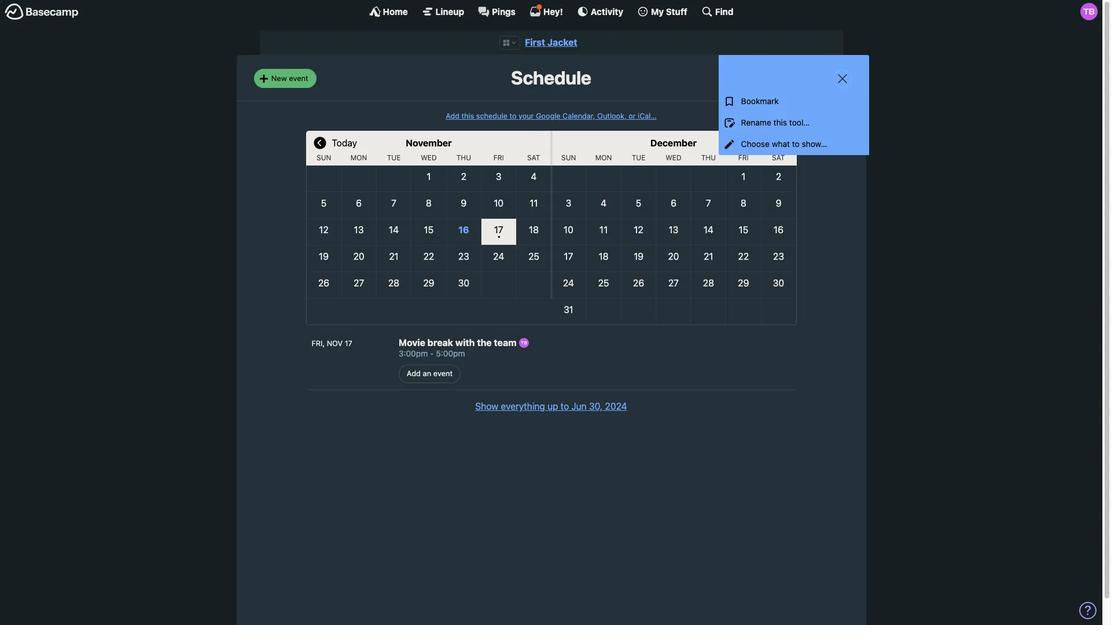 Task type: vqa. For each thing, say whether or not it's contained in the screenshot.
Nicole Katz ICON
no



Task type: describe. For each thing, give the bounding box(es) containing it.
hey! button
[[530, 4, 563, 17]]

team
[[494, 338, 517, 348]]

choose what to show…
[[742, 139, 828, 149]]

to for 2024
[[561, 401, 569, 412]]

what
[[772, 139, 790, 149]]

wed for december
[[666, 153, 682, 162]]

add an event
[[407, 369, 453, 378]]

lineup
[[436, 6, 464, 17]]

movie break with the team
[[399, 338, 519, 348]]

first
[[525, 37, 546, 47]]

to for calendar,
[[510, 112, 517, 120]]

this for rename
[[774, 118, 788, 127]]

everything
[[501, 401, 545, 412]]

sat for november
[[528, 153, 540, 162]]

pings
[[492, 6, 516, 17]]

choose what to show… link
[[719, 134, 869, 155]]

30,
[[589, 401, 603, 412]]

thu for november
[[457, 153, 471, 162]]

mon for november
[[351, 153, 367, 162]]

show…
[[802, 139, 828, 149]]

show        everything      up to        jun 30, 2024 button
[[476, 400, 627, 413]]

tool…
[[790, 118, 810, 127]]

fri for november
[[494, 153, 504, 162]]

add for add an event
[[407, 369, 421, 378]]

google
[[536, 112, 561, 120]]

2024
[[605, 401, 627, 412]]

add an event link
[[399, 365, 461, 383]]

schedule
[[476, 112, 508, 120]]

jacket
[[548, 37, 578, 47]]

thu for december
[[702, 153, 716, 162]]

this for add
[[462, 112, 474, 120]]

rename this tool… link
[[719, 112, 869, 134]]

schedule
[[511, 67, 592, 89]]

pings button
[[478, 6, 516, 17]]

my stuff button
[[638, 6, 688, 17]]

add for add this schedule to your google calendar, outlook, or ical…
[[446, 112, 460, 120]]

first jacket
[[525, 37, 578, 47]]

jun
[[572, 401, 587, 412]]

main element
[[0, 0, 1103, 23]]

with
[[456, 338, 475, 348]]

find
[[716, 6, 734, 17]]

new
[[271, 73, 287, 83]]

your
[[519, 112, 534, 120]]



Task type: locate. For each thing, give the bounding box(es) containing it.
bookmark link
[[719, 91, 869, 112]]

0 horizontal spatial tue
[[387, 153, 401, 162]]

sun for november
[[317, 153, 331, 162]]

outlook,
[[598, 112, 627, 120]]

the
[[477, 338, 492, 348]]

to
[[510, 112, 517, 120], [793, 139, 800, 149], [561, 401, 569, 412]]

5:00pm
[[436, 348, 465, 358]]

calendar,
[[563, 112, 596, 120]]

fri
[[494, 153, 504, 162], [739, 153, 749, 162]]

1 horizontal spatial wed
[[666, 153, 682, 162]]

0 horizontal spatial mon
[[351, 153, 367, 162]]

movie
[[399, 338, 426, 348]]

mon down the today
[[351, 153, 367, 162]]

1 horizontal spatial mon
[[596, 153, 612, 162]]

event right an
[[434, 369, 453, 378]]

show
[[476, 401, 499, 412]]

thu
[[457, 153, 471, 162], [702, 153, 716, 162]]

3:00pm     -     5:00pm
[[399, 348, 465, 358]]

tue for december
[[632, 153, 646, 162]]

1 horizontal spatial to
[[561, 401, 569, 412]]

fri down schedule
[[494, 153, 504, 162]]

0 horizontal spatial add
[[407, 369, 421, 378]]

1 vertical spatial add
[[407, 369, 421, 378]]

sat down the what
[[772, 153, 785, 162]]

1 horizontal spatial event
[[434, 369, 453, 378]]

wed
[[421, 153, 437, 162], [666, 153, 682, 162]]

sun for december
[[562, 153, 576, 162]]

0 horizontal spatial this
[[462, 112, 474, 120]]

add this schedule to your google calendar, outlook, or ical…
[[446, 112, 657, 120]]

1 horizontal spatial thu
[[702, 153, 716, 162]]

to left the your in the left top of the page
[[510, 112, 517, 120]]

sun down 'calendar,' at the right of page
[[562, 153, 576, 162]]

to inside button
[[561, 401, 569, 412]]

2 thu from the left
[[702, 153, 716, 162]]

2 vertical spatial to
[[561, 401, 569, 412]]

hey!
[[544, 6, 563, 17]]

this left schedule
[[462, 112, 474, 120]]

rename
[[742, 118, 772, 127]]

1 horizontal spatial tue
[[632, 153, 646, 162]]

tue right today link
[[387, 153, 401, 162]]

tue
[[387, 153, 401, 162], [632, 153, 646, 162]]

this inside rename this tool… link
[[774, 118, 788, 127]]

tyler black image
[[1081, 3, 1098, 20]]

3:00pm
[[399, 348, 428, 358]]

add left an
[[407, 369, 421, 378]]

first jacket link
[[525, 37, 578, 47]]

1 tue from the left
[[387, 153, 401, 162]]

fri for december
[[739, 153, 749, 162]]

1 vertical spatial event
[[434, 369, 453, 378]]

find button
[[702, 6, 734, 17]]

add this schedule to your google calendar, outlook, or ical… link
[[446, 112, 657, 120]]

2 horizontal spatial to
[[793, 139, 800, 149]]

0 vertical spatial event
[[289, 73, 308, 83]]

1 horizontal spatial fri
[[739, 153, 749, 162]]

1 vertical spatial to
[[793, 139, 800, 149]]

2 wed from the left
[[666, 153, 682, 162]]

fri, nov 17
[[312, 339, 353, 348]]

tyler black image
[[519, 338, 529, 348]]

mon down outlook,
[[596, 153, 612, 162]]

tue down or
[[632, 153, 646, 162]]

1 sun from the left
[[317, 153, 331, 162]]

choose
[[742, 139, 770, 149]]

1 thu from the left
[[457, 153, 471, 162]]

nov
[[327, 339, 343, 348]]

an
[[423, 369, 431, 378]]

new event link
[[254, 69, 317, 88]]

•
[[498, 232, 501, 241]]

this left tool…
[[774, 118, 788, 127]]

today
[[332, 138, 357, 148]]

my stuff
[[651, 6, 688, 17]]

sun
[[317, 153, 331, 162], [562, 153, 576, 162]]

activity
[[591, 6, 624, 17]]

2 sun from the left
[[562, 153, 576, 162]]

add up the november
[[446, 112, 460, 120]]

1 horizontal spatial add
[[446, 112, 460, 120]]

stuff
[[666, 6, 688, 17]]

0 horizontal spatial fri
[[494, 153, 504, 162]]

1 fri from the left
[[494, 153, 504, 162]]

this
[[462, 112, 474, 120], [774, 118, 788, 127]]

event
[[289, 73, 308, 83], [434, 369, 453, 378]]

sat down the your in the left top of the page
[[528, 153, 540, 162]]

home
[[383, 6, 408, 17]]

show        everything      up to        jun 30, 2024
[[476, 401, 627, 412]]

wed down the november
[[421, 153, 437, 162]]

sat
[[528, 153, 540, 162], [772, 153, 785, 162]]

my
[[651, 6, 664, 17]]

activity link
[[577, 6, 624, 17]]

1 horizontal spatial sat
[[772, 153, 785, 162]]

wed down december
[[666, 153, 682, 162]]

december
[[651, 138, 697, 148]]

wed for november
[[421, 153, 437, 162]]

to right the what
[[793, 139, 800, 149]]

event right 'new'
[[289, 73, 308, 83]]

1 wed from the left
[[421, 153, 437, 162]]

mon
[[351, 153, 367, 162], [596, 153, 612, 162]]

fri down choose
[[739, 153, 749, 162]]

0 horizontal spatial sat
[[528, 153, 540, 162]]

today link
[[332, 131, 357, 154]]

0 vertical spatial to
[[510, 112, 517, 120]]

up
[[548, 401, 559, 412]]

sat for december
[[772, 153, 785, 162]]

event inside new event link
[[289, 73, 308, 83]]

17
[[345, 339, 353, 348]]

2 fri from the left
[[739, 153, 749, 162]]

1 horizontal spatial this
[[774, 118, 788, 127]]

new event
[[271, 73, 308, 83]]

or
[[629, 112, 636, 120]]

november
[[406, 138, 452, 148]]

lineup link
[[422, 6, 464, 17]]

sun left today link
[[317, 153, 331, 162]]

ical…
[[638, 112, 657, 120]]

add
[[446, 112, 460, 120], [407, 369, 421, 378]]

rename this tool…
[[742, 118, 810, 127]]

-
[[430, 348, 434, 358]]

home link
[[369, 6, 408, 17]]

event inside the add an event link
[[434, 369, 453, 378]]

bookmark
[[742, 96, 779, 106]]

0 horizontal spatial thu
[[457, 153, 471, 162]]

0 horizontal spatial sun
[[317, 153, 331, 162]]

2 tue from the left
[[632, 153, 646, 162]]

0 horizontal spatial event
[[289, 73, 308, 83]]

1 mon from the left
[[351, 153, 367, 162]]

0 horizontal spatial to
[[510, 112, 517, 120]]

0 horizontal spatial wed
[[421, 153, 437, 162]]

1 sat from the left
[[528, 153, 540, 162]]

2 mon from the left
[[596, 153, 612, 162]]

mon for december
[[596, 153, 612, 162]]

tue for november
[[387, 153, 401, 162]]

0 vertical spatial add
[[446, 112, 460, 120]]

fri,
[[312, 339, 325, 348]]

break
[[428, 338, 453, 348]]

to right the up
[[561, 401, 569, 412]]

switch accounts image
[[5, 3, 79, 21]]

2 sat from the left
[[772, 153, 785, 162]]

1 horizontal spatial sun
[[562, 153, 576, 162]]



